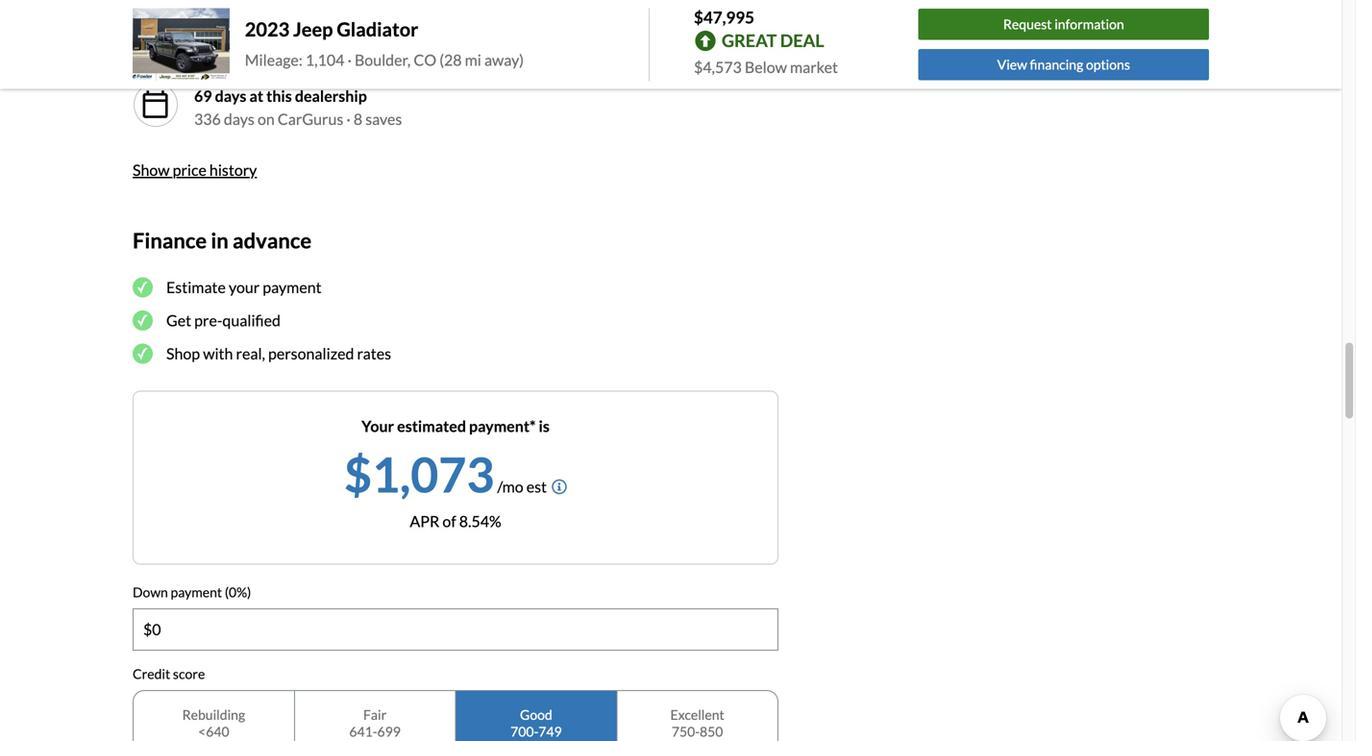 Task type: locate. For each thing, give the bounding box(es) containing it.
2023 jeep gladiator image
[[133, 8, 230, 81]]

excellent 750-850
[[671, 707, 725, 740]]

· inside 69 days at this dealership 336 days on cargurus · 8 saves
[[347, 109, 351, 128]]

1 vertical spatial ·
[[347, 109, 351, 128]]

deal
[[781, 30, 825, 51]]

$47,995
[[694, 7, 755, 27]]

69 days at this dealership image
[[133, 82, 179, 128]]

2 price from the top
[[194, 34, 229, 53]]

· left 8
[[347, 109, 351, 128]]

view
[[998, 56, 1028, 73]]

get
[[166, 311, 191, 330]]

by
[[310, 34, 326, 53]]

rebuilding
[[182, 707, 245, 723]]

score
[[173, 666, 205, 682]]

show
[[133, 160, 170, 179]]

dealership
[[295, 86, 367, 105]]

credit score
[[133, 666, 205, 682]]

price left "2023"
[[194, 11, 230, 30]]

0 vertical spatial ·
[[348, 50, 352, 69]]

2023
[[245, 18, 290, 41]]

estimated
[[397, 417, 466, 436]]

options
[[1087, 56, 1131, 73]]

8.54%
[[459, 512, 502, 531]]

market
[[790, 58, 838, 76]]

of
[[443, 512, 457, 531]]

1 vertical spatial price
[[194, 34, 229, 53]]

· right 1,104
[[348, 50, 352, 69]]

1 vertical spatial payment
[[171, 584, 222, 601]]

apr of 8.54%
[[410, 512, 502, 531]]

days
[[215, 86, 247, 105], [224, 109, 255, 128]]

price
[[194, 11, 230, 30], [194, 34, 229, 53]]

Down payment (0%) text field
[[134, 610, 778, 650]]

days left on
[[224, 109, 255, 128]]

(28
[[440, 50, 462, 69]]

shop with real, personalized rates
[[166, 344, 391, 363]]

view financing options button
[[919, 49, 1210, 80]]

show price history
[[133, 160, 257, 179]]

641-
[[349, 723, 377, 740]]

(0%)
[[225, 584, 251, 601]]

price
[[173, 160, 207, 179]]

estimate
[[166, 278, 226, 297]]

request
[[1004, 16, 1053, 32]]

down payment (0%)
[[133, 584, 251, 601]]

co
[[414, 50, 437, 69]]

qualified
[[223, 311, 281, 330]]

0 vertical spatial price
[[194, 11, 230, 30]]

payment*
[[469, 417, 536, 436]]

great
[[722, 30, 777, 51]]

$4,573 below market
[[694, 58, 838, 76]]

at
[[250, 86, 264, 105]]

financing
[[1030, 56, 1084, 73]]

personalized
[[268, 344, 354, 363]]

price left the went
[[194, 34, 229, 53]]

payment right your
[[263, 278, 322, 297]]

8
[[354, 109, 363, 128]]

payment left (0%)
[[171, 584, 222, 601]]

payment
[[263, 278, 322, 297], [171, 584, 222, 601]]

1 horizontal spatial payment
[[263, 278, 322, 297]]

below
[[745, 58, 787, 76]]

0 vertical spatial days
[[215, 86, 247, 105]]

$5,203.
[[329, 34, 380, 53]]

your
[[229, 278, 260, 297]]

history
[[210, 160, 257, 179]]

0 vertical spatial payment
[[263, 278, 322, 297]]

mi
[[465, 50, 482, 69]]

boulder,
[[355, 50, 411, 69]]

days left at
[[215, 86, 247, 105]]

jeep
[[293, 18, 333, 41]]

fair
[[363, 707, 387, 723]]

1,104
[[306, 50, 345, 69]]

good 700-749
[[511, 707, 562, 740]]



Task type: vqa. For each thing, say whether or not it's contained in the screenshot.
Get
yes



Task type: describe. For each thing, give the bounding box(es) containing it.
price decreased image
[[133, 7, 179, 53]]

336
[[194, 109, 221, 128]]

info circle image
[[552, 480, 567, 495]]

apr
[[410, 512, 440, 531]]

request information button
[[919, 9, 1210, 40]]

your estimated payment* is
[[362, 417, 550, 436]]

on
[[258, 109, 275, 128]]

estimate your payment
[[166, 278, 322, 297]]

<640
[[198, 723, 229, 740]]

went
[[232, 34, 266, 53]]

699
[[377, 723, 401, 740]]

show price history link
[[133, 160, 257, 179]]

shop
[[166, 344, 200, 363]]

price decreased price went down by $5,203.
[[194, 11, 380, 53]]

credit
[[133, 666, 170, 682]]

/mo
[[497, 478, 524, 496]]

finance in advance
[[133, 228, 312, 253]]

this
[[266, 86, 292, 105]]

view financing options
[[998, 56, 1131, 73]]

cargurus
[[278, 109, 344, 128]]

is
[[539, 417, 550, 436]]

850
[[700, 723, 724, 740]]

gladiator
[[337, 18, 419, 41]]

advance
[[233, 228, 312, 253]]

price decreased image
[[140, 14, 171, 45]]

69
[[194, 86, 212, 105]]

est
[[527, 478, 547, 496]]

$1,073 /mo est
[[344, 445, 547, 503]]

get pre-qualified
[[166, 311, 281, 330]]

1 vertical spatial days
[[224, 109, 255, 128]]

· inside '2023 jeep gladiator mileage: 1,104 · boulder, co (28 mi away)'
[[348, 50, 352, 69]]

rebuilding <640
[[182, 707, 245, 740]]

excellent
[[671, 707, 725, 723]]

great deal
[[722, 30, 825, 51]]

rates
[[357, 344, 391, 363]]

$4,573
[[694, 58, 742, 76]]

with
[[203, 344, 233, 363]]

good
[[520, 707, 553, 723]]

69 days at this dealership 336 days on cargurus · 8 saves
[[194, 86, 402, 128]]

saves
[[366, 109, 402, 128]]

in
[[211, 228, 229, 253]]

request information
[[1004, 16, 1125, 32]]

700-
[[511, 723, 539, 740]]

decreased
[[233, 11, 303, 30]]

749
[[539, 723, 562, 740]]

1 price from the top
[[194, 11, 230, 30]]

fair 641-699
[[349, 707, 401, 740]]

0 horizontal spatial payment
[[171, 584, 222, 601]]

mileage:
[[245, 50, 303, 69]]

$1,073
[[344, 445, 494, 503]]

information
[[1055, 16, 1125, 32]]

finance
[[133, 228, 207, 253]]

69 days at this dealership image
[[140, 89, 171, 120]]

down
[[133, 584, 168, 601]]

pre-
[[194, 311, 223, 330]]

750-
[[672, 723, 700, 740]]

away)
[[485, 50, 524, 69]]

your
[[362, 417, 394, 436]]

real,
[[236, 344, 265, 363]]

down
[[269, 34, 307, 53]]

2023 jeep gladiator mileage: 1,104 · boulder, co (28 mi away)
[[245, 18, 524, 69]]



